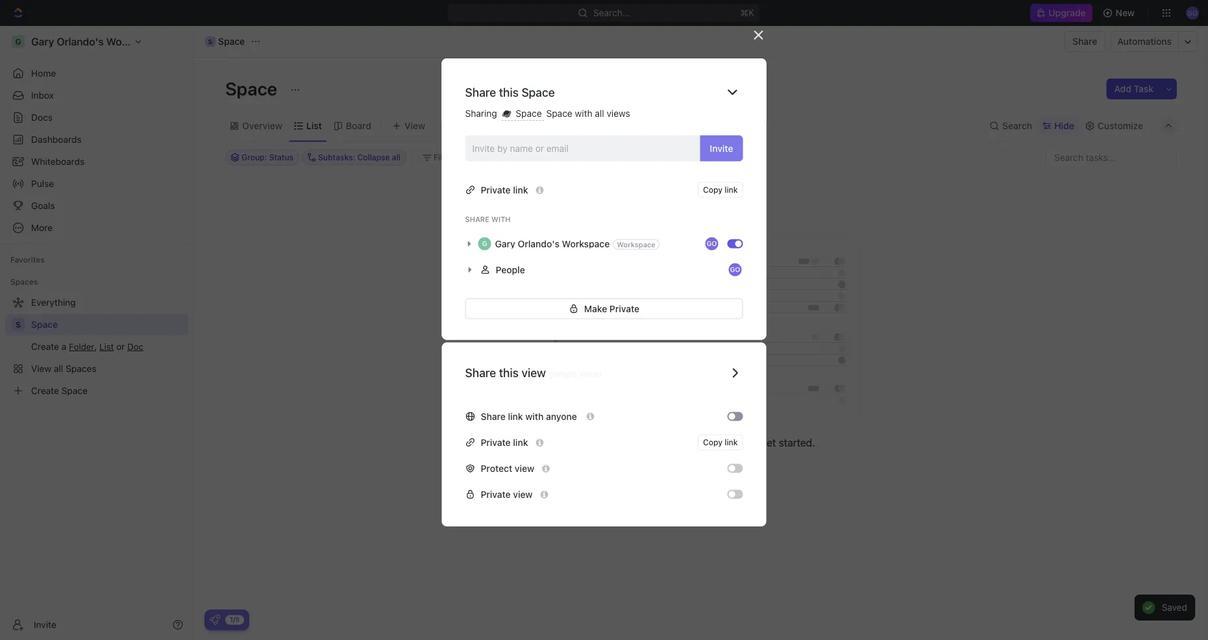 Task type: locate. For each thing, give the bounding box(es) containing it.
view inside share this view ( single                 view )
[[580, 368, 599, 379]]

s inside s space
[[208, 38, 213, 45]]

board link
[[343, 117, 371, 135]]

2 this from the top
[[499, 366, 519, 380]]

pulse link
[[5, 173, 188, 194]]

private link
[[481, 184, 528, 195], [481, 437, 528, 448]]

1 vertical spatial hide
[[674, 153, 691, 162]]

0 horizontal spatial list
[[306, 120, 322, 131]]

private link up share with
[[481, 184, 528, 195]]

Search tasks... text field
[[1046, 148, 1176, 167]]

0 vertical spatial s
[[208, 38, 213, 45]]

0 vertical spatial space, , element
[[205, 36, 216, 47]]

whiteboards link
[[5, 151, 188, 172]]

0 vertical spatial invite
[[710, 143, 733, 154]]

copy link
[[703, 185, 738, 194], [703, 438, 738, 447]]

copy
[[703, 185, 722, 194], [703, 438, 722, 447]]

)
[[599, 368, 602, 379]]

view
[[522, 366, 546, 380], [580, 368, 599, 379]]

1 private link from the top
[[481, 184, 528, 195]]

empty.
[[652, 437, 684, 449]]

share with
[[465, 215, 511, 224]]

with left anyone
[[525, 411, 544, 422]]

single
[[553, 368, 577, 379]]

with left all at top
[[575, 108, 592, 119]]

private right make
[[610, 303, 640, 314]]

s for s
[[16, 320, 21, 329]]

view right single
[[580, 368, 599, 379]]

private down share link with anyone
[[481, 437, 511, 448]]

2 private link from the top
[[481, 437, 528, 448]]

share for share
[[1073, 36, 1097, 47]]

2 copy link from the top
[[703, 438, 738, 447]]

0 vertical spatial private link
[[481, 184, 528, 195]]

space, , element
[[205, 36, 216, 47], [12, 318, 25, 331]]

share for share this view ( single                 view )
[[465, 366, 496, 380]]

1 vertical spatial copy link
[[703, 438, 738, 447]]

1 this from the top
[[499, 85, 519, 99]]

link
[[513, 184, 528, 195], [725, 185, 738, 194], [508, 411, 523, 422], [513, 437, 528, 448], [725, 438, 738, 447]]

this
[[499, 85, 519, 99], [499, 366, 519, 380]]

0 horizontal spatial go
[[707, 240, 717, 247]]

0 horizontal spatial s
[[16, 320, 21, 329]]

board
[[346, 120, 371, 131]]

hide button
[[669, 150, 696, 165]]

list right "a"
[[729, 437, 746, 449]]

private up share with
[[481, 184, 511, 195]]

1 vertical spatial go
[[730, 266, 740, 273]]

2 vertical spatial with
[[525, 411, 544, 422]]

1 vertical spatial invite
[[34, 619, 56, 630]]

goals link
[[5, 195, 188, 216]]

0 horizontal spatial with
[[491, 215, 511, 224]]

home link
[[5, 63, 188, 84]]

0 vertical spatial list
[[306, 120, 322, 131]]

a
[[721, 437, 726, 449]]

list left board link
[[306, 120, 322, 131]]

0 vertical spatial this
[[499, 85, 519, 99]]

private link down share link with anyone
[[481, 437, 528, 448]]

0 vertical spatial hide
[[1054, 120, 1074, 131]]

1 horizontal spatial hide
[[1054, 120, 1074, 131]]

this
[[587, 437, 607, 449]]

all
[[595, 108, 604, 119]]

1 horizontal spatial space, , element
[[205, 36, 216, 47]]

this up sharing
[[499, 85, 519, 99]]

2 vertical spatial private
[[481, 437, 511, 448]]

share for share with
[[465, 215, 489, 224]]

spaces
[[10, 277, 38, 286]]

0 vertical spatial private
[[481, 184, 511, 195]]

space inside tree
[[31, 319, 58, 330]]

1 horizontal spatial view
[[580, 368, 599, 379]]

2 horizontal spatial with
[[575, 108, 592, 119]]

share this space
[[465, 85, 555, 99]]

2 copy from the top
[[703, 438, 722, 447]]

this left '('
[[499, 366, 519, 380]]

space
[[218, 36, 245, 47], [225, 78, 281, 99], [522, 85, 555, 99], [513, 108, 544, 119], [546, 108, 572, 119], [31, 319, 58, 330], [610, 437, 639, 449]]

1 horizontal spatial list
[[729, 437, 746, 449]]

view left '('
[[522, 366, 546, 380]]

share button
[[1065, 31, 1105, 52]]

upgrade link
[[1031, 4, 1092, 22]]

1 vertical spatial list
[[729, 437, 746, 449]]

1 vertical spatial space, , element
[[12, 318, 25, 331]]

0 vertical spatial with
[[575, 108, 592, 119]]

hide
[[1054, 120, 1074, 131], [674, 153, 691, 162]]

with up gary
[[491, 215, 511, 224]]

assignees button
[[525, 150, 585, 165]]

share
[[1073, 36, 1097, 47], [465, 85, 496, 99], [465, 215, 489, 224], [465, 366, 496, 380], [481, 411, 506, 422]]

1 horizontal spatial s
[[208, 38, 213, 45]]

s for s space
[[208, 38, 213, 45]]

1 vertical spatial copy
[[703, 438, 722, 447]]

create
[[687, 437, 718, 449]]

s
[[208, 38, 213, 45], [16, 320, 21, 329]]

list link
[[304, 117, 322, 135]]

go
[[707, 240, 717, 247], [730, 266, 740, 273]]

0 vertical spatial copy link
[[703, 185, 738, 194]]

space with all views
[[546, 108, 630, 119]]

space, , element inside space tree
[[12, 318, 25, 331]]

sharing
[[465, 108, 500, 119]]

with
[[575, 108, 592, 119], [491, 215, 511, 224], [525, 411, 544, 422]]

1 vertical spatial with
[[491, 215, 511, 224]]

onboarding checklist button element
[[210, 615, 220, 625]]

0 horizontal spatial invite
[[34, 619, 56, 630]]

customize button
[[1081, 117, 1147, 135]]

s inside tree
[[16, 320, 21, 329]]

share inside button
[[1073, 36, 1097, 47]]

Invite by name or email text field
[[472, 139, 695, 158]]

1 vertical spatial private link
[[481, 437, 528, 448]]

workspace
[[562, 238, 610, 249], [617, 240, 656, 249]]

0 horizontal spatial space, , element
[[12, 318, 25, 331]]

orlando's
[[518, 238, 560, 249]]

0 vertical spatial copy
[[703, 185, 722, 194]]

1 vertical spatial this
[[499, 366, 519, 380]]

invite
[[710, 143, 733, 154], [34, 619, 56, 630]]

0 vertical spatial go
[[707, 240, 717, 247]]

1 vertical spatial s
[[16, 320, 21, 329]]

list
[[306, 120, 322, 131], [729, 437, 746, 449]]

private
[[481, 184, 511, 195], [610, 303, 640, 314], [481, 437, 511, 448]]

customize
[[1098, 120, 1143, 131]]

1 horizontal spatial workspace
[[617, 240, 656, 249]]

search...
[[593, 7, 630, 18]]

0 horizontal spatial hide
[[674, 153, 691, 162]]



Task type: vqa. For each thing, say whether or not it's contained in the screenshot.
WIFI icon to the bottom
no



Task type: describe. For each thing, give the bounding box(es) containing it.
⌘k
[[740, 7, 755, 18]]

dashboards link
[[5, 129, 188, 150]]

with for space
[[575, 108, 592, 119]]

this for space
[[499, 85, 519, 99]]

goals
[[31, 200, 55, 211]]

whiteboards
[[31, 156, 85, 167]]

new button
[[1098, 3, 1143, 23]]

0 horizontal spatial workspace
[[562, 238, 610, 249]]

1 horizontal spatial with
[[525, 411, 544, 422]]

(
[[549, 368, 553, 379]]

s space
[[208, 36, 245, 47]]

gary orlando's workspace
[[495, 238, 610, 249]]

pulse
[[31, 178, 54, 189]]

dashboards
[[31, 134, 82, 145]]

favorites
[[10, 255, 45, 264]]

assignees
[[541, 153, 580, 162]]

0 horizontal spatial view
[[522, 366, 546, 380]]

share link with anyone
[[481, 411, 579, 422]]

hide inside button
[[674, 153, 691, 162]]

is
[[642, 437, 649, 449]]

1 vertical spatial private
[[610, 303, 640, 314]]

favorites button
[[5, 252, 50, 267]]

new
[[1116, 7, 1135, 18]]

with for share
[[491, 215, 511, 224]]

search button
[[986, 117, 1036, 135]]

1 horizontal spatial invite
[[710, 143, 733, 154]]

1 copy from the top
[[703, 185, 722, 194]]

overview
[[242, 120, 282, 131]]

share for share this space
[[465, 85, 496, 99]]

inbox link
[[5, 85, 188, 106]]

add
[[1114, 83, 1132, 94]]

gary
[[495, 238, 515, 249]]

automations
[[1118, 36, 1172, 47]]

g
[[482, 240, 487, 247]]

invite inside sidebar navigation
[[34, 619, 56, 630]]

1 copy link from the top
[[703, 185, 738, 194]]

space tree
[[5, 292, 188, 401]]

overview link
[[240, 117, 282, 135]]

make
[[584, 303, 607, 314]]

hide button
[[1039, 117, 1078, 135]]

upgrade
[[1049, 7, 1086, 18]]

people
[[496, 264, 525, 275]]

add task button
[[1107, 79, 1161, 99]]

search
[[1002, 120, 1032, 131]]

onboarding checklist button image
[[210, 615, 220, 625]]

docs link
[[5, 107, 188, 128]]

automations button
[[1111, 32, 1178, 51]]

anyone
[[546, 411, 577, 422]]

home
[[31, 68, 56, 79]]

share for share link with anyone
[[481, 411, 506, 422]]

this space is empty. create a list to get started.
[[587, 437, 815, 449]]

saved
[[1162, 602, 1187, 613]]

get
[[761, 437, 776, 449]]

this for view
[[499, 366, 519, 380]]

docs
[[31, 112, 53, 123]]

sidebar navigation
[[0, 26, 194, 640]]

inbox
[[31, 90, 54, 101]]

1/5
[[230, 616, 240, 623]]

to
[[748, 437, 758, 449]]

1 horizontal spatial go
[[730, 266, 740, 273]]

views
[[607, 108, 630, 119]]

hide inside dropdown button
[[1054, 120, 1074, 131]]

space link
[[31, 314, 186, 335]]

add task
[[1114, 83, 1154, 94]]

started.
[[779, 437, 815, 449]]

make private
[[584, 303, 640, 314]]

share this view ( single                 view )
[[465, 366, 602, 380]]

task
[[1134, 83, 1154, 94]]



